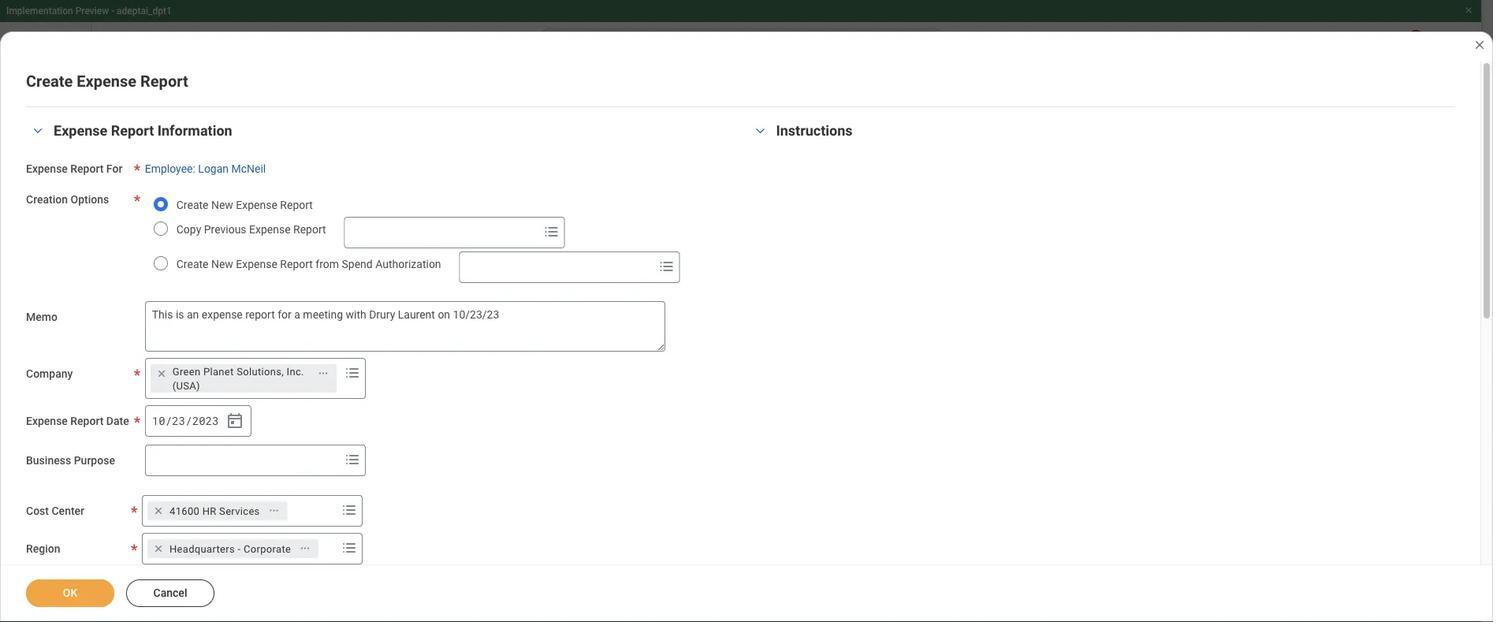Task type: locate. For each thing, give the bounding box(es) containing it.
payment elections link
[[13, 300, 239, 337]]

2 / from the left
[[186, 414, 192, 428]]

41600
[[170, 505, 200, 517]]

airlines
[[834, 602, 872, 615]]

chevron down image left instructions button
[[751, 125, 770, 136]]

1 horizontal spatial chevron down image
[[751, 125, 770, 136]]

report
[[140, 72, 188, 90], [111, 123, 154, 139], [70, 162, 104, 175], [280, 198, 313, 211], [293, 223, 326, 236], [280, 257, 313, 270], [70, 415, 104, 428]]

create new expense report from spend authorization
[[176, 257, 441, 270]]

prompts image for previous
[[542, 222, 561, 241]]

exp-
[[457, 605, 481, 618]]

purpose
[[74, 454, 115, 467]]

and
[[819, 564, 837, 577]]

reports
[[781, 564, 816, 577]]

credit card transaction: $592.00 element
[[730, 617, 891, 622]]

41600 hr services
[[170, 505, 260, 517]]

instructions button
[[776, 123, 853, 139]]

0 horizontal spatial -
[[111, 6, 114, 17]]

green
[[173, 365, 201, 377]]

suggested links button
[[13, 364, 239, 401]]

related actions image right the services
[[269, 505, 280, 516]]

profile logan mcneil element
[[1428, 30, 1472, 65]]

expense down overview
[[66, 198, 114, 213]]

0 horizontal spatial expenses
[[66, 101, 134, 119]]

Search field
[[345, 218, 539, 247], [460, 253, 654, 281]]

1 vertical spatial -
[[238, 543, 241, 555]]

0 horizontal spatial prompts image
[[340, 538, 359, 557]]

suggested
[[66, 375, 127, 390]]

report left for
[[70, 162, 104, 175]]

10
[[152, 413, 165, 428]]

expense
[[77, 72, 136, 90], [54, 123, 107, 139], [26, 162, 68, 175], [66, 198, 114, 213], [236, 198, 277, 211], [249, 223, 291, 236], [66, 235, 114, 250], [236, 257, 277, 270], [26, 415, 68, 428]]

1 vertical spatial related actions image
[[269, 505, 280, 516]]

expense down options
[[66, 235, 114, 250]]

headquarters - corporate
[[170, 543, 291, 555]]

1 vertical spatial x small image
[[151, 503, 166, 519]]

create down implementation
[[26, 72, 73, 90]]

x small image inside 41600 hr services, press delete to clear value. option
[[151, 503, 166, 519]]

spend
[[342, 257, 373, 270]]

expense down create new expense report
[[249, 223, 291, 236]]

you
[[853, 548, 870, 561]]

/ right 10
[[165, 414, 172, 428]]

0 vertical spatial create
[[26, 72, 73, 90]]

create
[[26, 72, 73, 90], [176, 198, 209, 211], [176, 257, 209, 270]]

prompts image left the read
[[657, 257, 676, 276]]

report up copy previous expense report
[[280, 198, 313, 211]]

expenses that you need to add to expense reports and submit
[[781, 548, 987, 577]]

dollar image
[[28, 309, 47, 328]]

1 horizontal spatial -
[[238, 543, 241, 555]]

x small image inside the green planet solutions, inc. (usa), press delete to clear value. option
[[154, 366, 169, 381]]

read more button
[[674, 244, 742, 276]]

expenses inside expenses that you need to add to expense reports and submit
[[781, 548, 828, 561]]

cancel
[[153, 587, 187, 600]]

chevron down image up the dashboard image
[[28, 125, 47, 136]]

chevron down image
[[28, 125, 47, 136], [751, 125, 770, 136]]

creation options
[[26, 193, 109, 206]]

0 vertical spatial -
[[111, 6, 114, 17]]

payment
[[66, 311, 116, 326]]

41600 hr services element
[[170, 504, 260, 518]]

report up create new expense report from spend authorization
[[293, 223, 326, 236]]

transformation import image
[[207, 101, 226, 120]]

reports
[[117, 198, 162, 213]]

2 horizontal spatial related actions image
[[544, 607, 555, 618]]

implementation
[[6, 6, 73, 17]]

- inside button
[[450, 605, 454, 618]]

expense report information
[[54, 123, 232, 139]]

x small image
[[154, 366, 169, 381], [151, 503, 166, 519]]

0 vertical spatial expenses
[[66, 101, 134, 119]]

expenses up the reports
[[781, 548, 828, 561]]

expense up copy previous expense report
[[236, 198, 277, 211]]

logan
[[198, 162, 229, 175]]

1 horizontal spatial prompts image
[[657, 257, 676, 276]]

2 vertical spatial create
[[176, 257, 209, 270]]

- left exp-
[[450, 605, 454, 618]]

well-
[[178, 442, 202, 455]]

being
[[202, 442, 229, 455]]

find out your financial well-being
[[66, 442, 229, 455]]

expenses down create expense report
[[66, 101, 134, 119]]

main content containing expenses hub
[[0, 73, 1494, 622]]

expense up overview
[[54, 123, 107, 139]]

0 horizontal spatial related actions image
[[269, 505, 280, 516]]

region
[[26, 542, 60, 555]]

create expense report dialog
[[0, 32, 1494, 622]]

to right 'add'
[[933, 548, 943, 561]]

report down expenses hub element
[[111, 123, 154, 139]]

community link
[[13, 401, 239, 433]]

- right preview in the left of the page
[[111, 6, 114, 17]]

0 vertical spatial prompts image
[[657, 257, 676, 276]]

(usa)
[[173, 379, 200, 391]]

expense inside expense transactions link
[[66, 235, 114, 250]]

expenses hub element
[[66, 99, 195, 121]]

suggested links
[[66, 375, 161, 390]]

expenses inside 'navigation pane' region
[[66, 101, 134, 119]]

new down previous
[[211, 257, 233, 270]]

1 vertical spatial search field
[[460, 253, 654, 281]]

/ right 23 at the left
[[186, 414, 192, 428]]

ok button
[[26, 580, 114, 607]]

x small image left green
[[154, 366, 169, 381]]

x small image left the 41600
[[151, 503, 166, 519]]

-
[[111, 6, 114, 17], [238, 543, 241, 555], [450, 605, 454, 618]]

ext link image
[[207, 441, 226, 457]]

- left the corporate
[[238, 543, 241, 555]]

expenses
[[66, 101, 134, 119], [781, 548, 828, 561]]

report up hub
[[140, 72, 188, 90]]

create for create expense report
[[26, 72, 73, 90]]

create expense report
[[26, 72, 188, 90]]

create down 'copy'
[[176, 257, 209, 270]]

04/20/2023
[[388, 605, 447, 618]]

1 vertical spatial create
[[176, 198, 209, 211]]

04/20/2023 - exp-00009601
[[388, 605, 532, 618]]

Business Purpose field
[[146, 446, 340, 475]]

expense
[[946, 548, 987, 561]]

expenses for expenses that you need to add to expense reports and submit
[[781, 548, 828, 561]]

related actions image
[[318, 368, 329, 379], [269, 505, 280, 516], [544, 607, 555, 618]]

prompts image right related actions image
[[340, 538, 359, 557]]

1 vertical spatial new
[[211, 257, 233, 270]]

new
[[211, 198, 233, 211], [211, 257, 233, 270]]

0 vertical spatial search field
[[345, 218, 539, 247]]

0 vertical spatial related actions image
[[318, 368, 329, 379]]

0 vertical spatial new
[[211, 198, 233, 211]]

04/20/2023 - exp-00009601 element
[[388, 604, 569, 620]]

green planet solutions, inc. (usa)
[[173, 365, 304, 391]]

read
[[681, 254, 706, 267]]

expense report information group
[[26, 121, 733, 622]]

create up 'copy'
[[176, 198, 209, 211]]

0 horizontal spatial to
[[900, 548, 909, 561]]

/
[[165, 414, 172, 428], [186, 414, 192, 428]]

authorization
[[375, 257, 441, 270]]

overview link
[[13, 148, 239, 186]]

0 horizontal spatial /
[[165, 414, 172, 428]]

financial
[[133, 442, 175, 455]]

create new expense report
[[176, 198, 313, 211]]

related actions image right "inc."
[[318, 368, 329, 379]]

center
[[52, 504, 84, 517]]

1 horizontal spatial to
[[933, 548, 943, 561]]

2 horizontal spatial -
[[450, 605, 454, 618]]

copy previous expense report
[[176, 223, 326, 236]]

1 horizontal spatial expenses
[[781, 548, 828, 561]]

1 new from the top
[[211, 198, 233, 211]]

options
[[71, 193, 109, 206]]

suggested links element
[[13, 401, 239, 464]]

create for create new expense report
[[176, 198, 209, 211]]

implementation preview -   adeptai_dpt1
[[6, 6, 172, 17]]

1 vertical spatial prompts image
[[340, 538, 359, 557]]

2 new from the top
[[211, 257, 233, 270]]

dashboard image
[[28, 158, 47, 177]]

expense reports link
[[13, 186, 239, 224]]

0 horizontal spatial chevron down image
[[28, 125, 47, 136]]

chevron down image for instructions
[[751, 125, 770, 136]]

0 vertical spatial x small image
[[154, 366, 169, 381]]

1 horizontal spatial related actions image
[[318, 368, 329, 379]]

main content
[[0, 73, 1494, 622]]

to left 'add'
[[900, 548, 909, 561]]

- inside "element"
[[238, 543, 241, 555]]

1 vertical spatial expenses
[[781, 548, 828, 561]]

1 horizontal spatial /
[[186, 414, 192, 428]]

00009601
[[481, 605, 532, 618]]

2 vertical spatial -
[[450, 605, 454, 618]]

to
[[900, 548, 909, 561], [933, 548, 943, 561]]

prompts image
[[542, 222, 561, 241], [343, 363, 362, 382], [343, 450, 362, 469], [340, 501, 359, 519]]

2 chevron down image from the left
[[751, 125, 770, 136]]

creation
[[26, 193, 68, 206]]

payment elections
[[66, 311, 172, 326]]

related actions image right 00009601
[[544, 607, 555, 618]]

search field for copy previous expense report
[[345, 218, 539, 247]]

- for headquarters - corporate
[[238, 543, 241, 555]]

employee:
[[145, 162, 195, 175]]

headquarters - corporate, press delete to clear value. option
[[147, 539, 319, 558]]

new up previous
[[211, 198, 233, 211]]

implementation preview -   adeptai_dpt1 banner
[[0, 0, 1482, 73]]

x small image for company
[[154, 366, 169, 381]]

calendar image
[[225, 411, 244, 430]]

- for 04/20/2023 - exp-00009601
[[450, 605, 454, 618]]

expense report date group
[[145, 405, 251, 437]]

1 chevron down image from the left
[[28, 125, 47, 136]]

2 vertical spatial related actions image
[[544, 607, 555, 618]]

expenses for expenses hub
[[66, 101, 134, 119]]

related actions image inside 04/20/2023 - exp-00009601 element
[[544, 607, 555, 618]]

read more
[[681, 254, 736, 267]]

prompts image
[[657, 257, 676, 276], [340, 538, 359, 557]]



Task type: vqa. For each thing, say whether or not it's contained in the screenshot.
the topmost related actions icon
yes



Task type: describe. For each thing, give the bounding box(es) containing it.
new for create new expense report
[[211, 198, 233, 211]]

memo
[[26, 310, 58, 324]]

submit
[[840, 564, 874, 577]]

navigation pane region
[[0, 73, 252, 622]]

expense inside expense reports link
[[66, 198, 114, 213]]

inbox large image
[[1398, 39, 1414, 55]]

links
[[130, 375, 161, 390]]

expense report date
[[26, 415, 129, 428]]

related actions image for cost center
[[269, 505, 280, 516]]

mcneil
[[231, 162, 266, 175]]

report left from
[[280, 257, 313, 270]]

find
[[66, 442, 87, 455]]

2023
[[192, 413, 219, 428]]

related actions image for company
[[318, 368, 329, 379]]

task pay image
[[28, 196, 47, 214]]

2 to from the left
[[933, 548, 943, 561]]

chevron down image for expense report information
[[28, 125, 47, 136]]

prompts image for region
[[340, 538, 359, 557]]

report up find
[[70, 415, 104, 428]]

needs attention
[[368, 472, 481, 491]]

your
[[109, 442, 131, 455]]

cost center
[[26, 504, 84, 517]]

10 / 23 / 2023
[[152, 413, 219, 428]]

green planet solutions, inc. (usa), press delete to clear value. option
[[150, 364, 337, 393]]

ext link image
[[207, 409, 226, 425]]

expense transactions
[[66, 235, 191, 250]]

headquarters - corporate element
[[170, 542, 291, 556]]

more
[[709, 254, 736, 267]]

attention
[[417, 472, 481, 491]]

preview
[[75, 6, 109, 17]]

01/10/2023 - united airlines button
[[711, 591, 1033, 622]]

close create expense report image
[[1474, 39, 1486, 51]]

expense up expenses hub
[[77, 72, 136, 90]]

inc.
[[287, 365, 304, 377]]

copy
[[176, 223, 201, 236]]

prompts image for purpose
[[343, 450, 362, 469]]

expense report for
[[26, 162, 122, 175]]

employee: logan mcneil
[[145, 162, 266, 175]]

business
[[26, 454, 71, 467]]

41600 hr services, press delete to clear value. option
[[147, 501, 288, 520]]

information
[[158, 123, 232, 139]]

need
[[873, 548, 897, 561]]

related actions image
[[300, 543, 311, 554]]

link image
[[28, 373, 47, 392]]

for
[[106, 162, 122, 175]]

ok
[[63, 587, 77, 600]]

Memo text field
[[145, 301, 665, 352]]

community
[[66, 410, 123, 423]]

search field for create new expense report from spend authorization
[[460, 253, 654, 281]]

united
[[799, 602, 831, 615]]

chevron down small image
[[207, 373, 226, 392]]

instructions
[[776, 123, 853, 139]]

planet
[[203, 365, 234, 377]]

04/20/2023 - exp-00009601 button
[[369, 579, 691, 622]]

elections
[[120, 311, 172, 326]]

cancel button
[[126, 580, 214, 607]]

overview
[[66, 160, 119, 175]]

expense up 'business'
[[26, 415, 68, 428]]

expenses that you need to add to expense reports and submit element
[[781, 547, 1014, 579]]

x small image
[[151, 541, 166, 557]]

employee: logan mcneil link
[[145, 159, 266, 175]]

from
[[316, 257, 339, 270]]

1 to from the left
[[900, 548, 909, 561]]

needs
[[368, 472, 413, 491]]

date
[[106, 415, 129, 428]]

new for create new expense report from spend authorization
[[211, 257, 233, 270]]

company
[[26, 367, 73, 380]]

find out your financial well-being link
[[13, 433, 239, 464]]

expense down copy previous expense report
[[236, 257, 277, 270]]

cost
[[26, 504, 49, 517]]

previous
[[204, 223, 246, 236]]

headquarters
[[170, 543, 235, 555]]

hub
[[138, 101, 167, 119]]

expense up "creation"
[[26, 162, 68, 175]]

expense report information button
[[54, 123, 232, 139]]

expense reports
[[66, 198, 162, 213]]

create for create new expense report from spend authorization
[[176, 257, 209, 270]]

23
[[172, 413, 185, 428]]

hr
[[202, 505, 217, 517]]

business purpose
[[26, 454, 115, 467]]

01/10/2023 - united airlines
[[730, 602, 872, 615]]

add
[[912, 548, 931, 561]]

out
[[90, 442, 106, 455]]

solutions,
[[237, 365, 284, 377]]

green planet solutions, inc. (usa) element
[[173, 364, 309, 393]]

- inside banner
[[111, 6, 114, 17]]

corporate
[[244, 543, 291, 555]]

prompts image for create new expense report from spend authorization
[[657, 257, 676, 276]]

transactions
[[117, 235, 191, 250]]

total: $0.00 element
[[388, 620, 569, 622]]

1 / from the left
[[165, 414, 172, 428]]

services
[[219, 505, 260, 517]]

01/10/2023 -
[[730, 602, 796, 615]]

close environment banner image
[[1464, 6, 1474, 15]]

prompts image for center
[[340, 501, 359, 519]]

x small image for cost center
[[151, 503, 166, 519]]

adeptai_dpt1
[[117, 6, 172, 17]]



